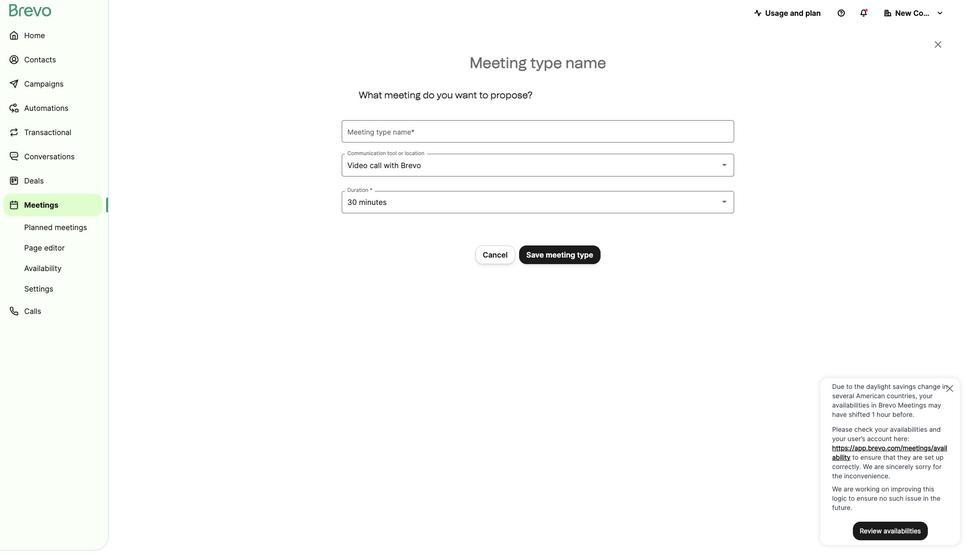 Task type: locate. For each thing, give the bounding box(es) containing it.
1 vertical spatial type
[[578, 250, 594, 259]]

conversations
[[24, 152, 75, 161]]

0 vertical spatial meeting
[[385, 89, 421, 100]]

name
[[566, 54, 607, 72]]

availability
[[24, 264, 62, 273]]

home
[[24, 31, 45, 40]]

calls link
[[4, 300, 103, 322]]

save meeting type button
[[519, 245, 601, 264]]

new company button
[[877, 4, 952, 22]]

editor
[[44, 243, 65, 253]]

settings link
[[4, 280, 103, 298]]

meeting right save
[[546, 250, 576, 259]]

meeting for type
[[546, 250, 576, 259]]

meeting type name
[[470, 54, 607, 72]]

meeting left do
[[385, 89, 421, 100]]

page editor
[[24, 243, 65, 253]]

usage and plan
[[766, 8, 822, 18]]

minutes
[[359, 197, 387, 207]]

plan
[[806, 8, 822, 18]]

meeting
[[385, 89, 421, 100], [546, 250, 576, 259]]

planned meetings
[[24, 223, 87, 232]]

video call with brevo
[[348, 161, 421, 170]]

type
[[531, 54, 563, 72], [578, 250, 594, 259]]

Video call with Brevo field
[[348, 160, 729, 171]]

1 horizontal spatial type
[[578, 250, 594, 259]]

propose?
[[491, 89, 533, 100]]

type inside save meeting type button
[[578, 250, 594, 259]]

1 vertical spatial meeting
[[546, 250, 576, 259]]

transactional link
[[4, 121, 103, 144]]

1 horizontal spatial meeting
[[546, 250, 576, 259]]

conversations link
[[4, 145, 103, 168]]

usage and plan button
[[747, 4, 829, 22]]

you
[[437, 89, 453, 100]]

what meeting do you want to propose?
[[359, 89, 533, 100]]

deals
[[24, 176, 44, 185]]

meeting inside button
[[546, 250, 576, 259]]

page editor link
[[4, 239, 103, 257]]

contacts link
[[4, 48, 103, 71]]

0 vertical spatial type
[[531, 54, 563, 72]]

0 horizontal spatial type
[[531, 54, 563, 72]]

new
[[896, 8, 912, 18]]

meetings link
[[4, 194, 103, 216]]

0 horizontal spatial meeting
[[385, 89, 421, 100]]

None text field
[[348, 126, 729, 137]]

deals link
[[4, 170, 103, 192]]



Task type: describe. For each thing, give the bounding box(es) containing it.
planned
[[24, 223, 53, 232]]

what
[[359, 89, 383, 100]]

meeting
[[470, 54, 527, 72]]

usage
[[766, 8, 789, 18]]

cancel button
[[476, 245, 516, 264]]

campaigns
[[24, 79, 64, 89]]

brevo
[[401, 161, 421, 170]]

automations link
[[4, 97, 103, 119]]

do
[[423, 89, 435, 100]]

to
[[480, 89, 489, 100]]

video
[[348, 161, 368, 170]]

30 minutes
[[348, 197, 387, 207]]

save meeting type
[[527, 250, 594, 259]]

with
[[384, 161, 399, 170]]

30 minutes field
[[348, 197, 729, 208]]

transactional
[[24, 128, 71, 137]]

planned meetings link
[[4, 218, 103, 237]]

30
[[348, 197, 357, 207]]

company
[[914, 8, 948, 18]]

settings
[[24, 284, 53, 294]]

page
[[24, 243, 42, 253]]

meetings
[[55, 223, 87, 232]]

new company
[[896, 8, 948, 18]]

calls
[[24, 307, 41, 316]]

save
[[527, 250, 544, 259]]

and
[[791, 8, 804, 18]]

campaigns link
[[4, 73, 103, 95]]

cancel
[[483, 250, 508, 259]]

availability link
[[4, 259, 103, 278]]

want
[[455, 89, 477, 100]]

home link
[[4, 24, 103, 47]]

meetings
[[24, 200, 58, 210]]

contacts
[[24, 55, 56, 64]]

call
[[370, 161, 382, 170]]

meeting for do
[[385, 89, 421, 100]]

automations
[[24, 103, 69, 113]]



Task type: vqa. For each thing, say whether or not it's contained in the screenshot.
"15"
no



